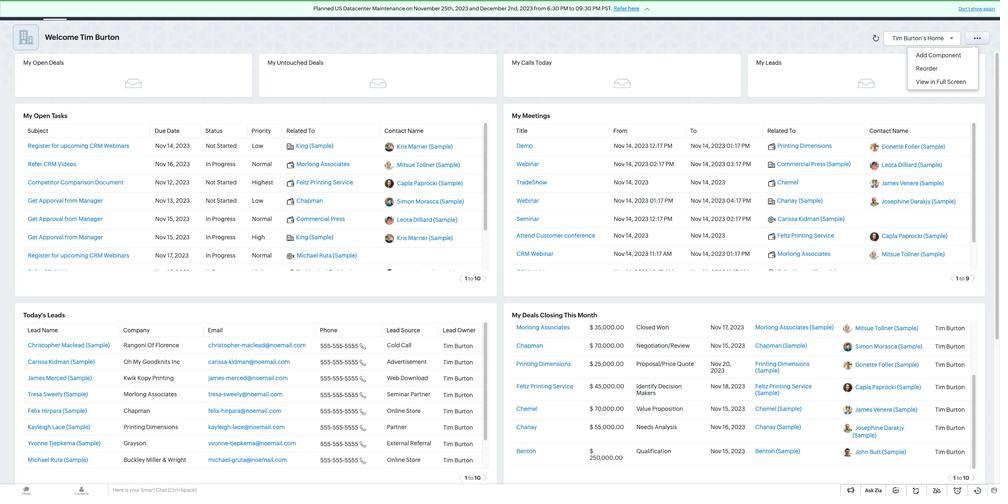 Task type: vqa. For each thing, say whether or not it's contained in the screenshot.


Task type: describe. For each thing, give the bounding box(es) containing it.
1 horizontal spatial nov 14, 2023 02:17 pm
[[691, 216, 751, 223]]

1 related to from the left
[[286, 128, 315, 135]]

contact name for 2nd the contact name link from left
[[869, 128, 908, 135]]

1 horizontal spatial kidman
[[799, 216, 819, 223]]

2 vertical spatial feltz printing service link
[[516, 384, 573, 390]]

1 horizontal spatial chanay
[[755, 424, 776, 431]]

demo link
[[516, 143, 533, 149]]

morlong associates (sample) link
[[755, 325, 834, 331]]

1 related from the left
[[286, 128, 307, 135]]

marketplace element
[[924, 0, 941, 20]]

campaigns link
[[625, 0, 669, 20]]

1 horizontal spatial chemel
[[755, 406, 776, 413]]

1 vertical spatial mitsue tollner (sample)
[[882, 252, 945, 258]]

&
[[162, 457, 167, 464]]

1 vertical spatial carissa kidman (sample)
[[28, 359, 95, 366]]

company
[[123, 328, 150, 334]]

on
[[406, 5, 413, 12]]

started for nov 13, 2023
[[217, 198, 237, 204]]

sweely@noemail.com
[[223, 392, 283, 398]]

identify decision makers
[[636, 384, 682, 397]]

kris for low
[[397, 144, 407, 150]]

felix-hirpara@noemail.com link
[[208, 408, 281, 415]]

0 vertical spatial carissa
[[778, 216, 797, 223]]

1 vertical spatial capla
[[882, 233, 898, 240]]

upgrade
[[811, 10, 835, 16]]

search element
[[874, 0, 891, 20]]

register for nov 17, 2023
[[28, 253, 50, 259]]

0 vertical spatial felix hirpara (sample)
[[778, 269, 837, 276]]

1 horizontal spatial chapman link
[[516, 343, 543, 350]]

commercial press link
[[287, 216, 345, 223]]

1 vertical spatial michael ruta (sample)
[[28, 457, 88, 464]]

high for king
[[252, 234, 265, 241]]

setup element
[[941, 0, 958, 20]]

5555 for christopher-maclead@noemail.com
[[345, 343, 358, 350]]

christopher
[[28, 343, 60, 349]]

simon morasca (sample) link for nov 15, 2023
[[855, 344, 922, 350]]

0 horizontal spatial name
[[42, 328, 58, 334]]

welcome tim burton
[[45, 33, 119, 42]]

videos for normal
[[58, 161, 76, 168]]

low for king (sample)
[[252, 143, 263, 149]]

0 vertical spatial michael ruta (sample)
[[297, 253, 357, 259]]

analytics
[[339, 7, 364, 14]]

cold call
[[387, 343, 411, 349]]

1 horizontal spatial dilliard
[[898, 162, 917, 169]]

videos for high
[[58, 269, 76, 276]]

press for commercial press
[[331, 216, 345, 223]]

advertisement
[[387, 359, 427, 366]]

call
[[401, 343, 411, 349]]

yvonne-tjepkema@noemail.com
[[208, 441, 296, 447]]

0 vertical spatial chapman link
[[287, 198, 323, 205]]

king (sample) for low
[[296, 143, 333, 149]]

venere for topmost 'james venere (sample)' link
[[900, 180, 919, 187]]

nov 14, 2023 for register for upcoming crm webinars
[[155, 143, 190, 149]]

my for my open deals
[[23, 59, 31, 66]]

apporval for nov 15, 2023
[[39, 234, 64, 241]]

document
[[95, 179, 124, 186]]

1 vertical spatial paprocki
[[899, 233, 922, 240]]

feltz printing service (sample) link
[[755, 384, 812, 397]]

won
[[657, 325, 669, 331]]

yvonne tjepkema (sample)
[[28, 441, 101, 447]]

1 vertical spatial nov 14, 2023 01:17 pm
[[614, 198, 673, 204]]

chapman (sample) link
[[755, 343, 807, 350]]

don't show again
[[959, 6, 995, 11]]

1 to 10 for closing
[[953, 476, 969, 482]]

leads for my leads
[[766, 59, 782, 66]]

progress for morlong
[[212, 161, 236, 168]]

2 contact name link from the left
[[869, 128, 908, 135]]

my for my deals closing this month
[[512, 312, 521, 319]]

1 vertical spatial chanay (sample) link
[[755, 424, 801, 431]]

kwik kopy printing
[[124, 375, 174, 382]]

lead owner link
[[443, 328, 476, 334]]

2 related from the left
[[767, 128, 788, 135]]

2 horizontal spatial mitsue
[[882, 252, 900, 258]]

0 vertical spatial nov 14, 2023 11:17 am
[[614, 251, 672, 257]]

0 horizontal spatial chanay
[[516, 424, 537, 431]]

james venere (sample) for topmost 'james venere (sample)' link
[[882, 180, 944, 187]]

commercial for commercial press
[[296, 216, 330, 223]]

chat
[[156, 488, 167, 494]]

not for nov 14, 2023
[[206, 143, 216, 149]]

$ 25,000.00
[[590, 361, 624, 368]]

campaigns
[[632, 7, 663, 14]]

dimensions inside printing dimensions (sample)
[[778, 361, 810, 368]]

capla paprocki (sample) link for my open tasks
[[397, 180, 463, 187]]

nov 12, 2023
[[155, 179, 190, 186]]

burton's
[[904, 35, 926, 41]]

sage wieser (sample) link
[[397, 270, 456, 277]]

felix-hirpara@noemail.com
[[208, 408, 281, 415]]

$ inside $ 250,000.00
[[590, 449, 593, 455]]

conference
[[564, 232, 595, 239]]

contact for 2nd the contact name link from left
[[869, 128, 891, 135]]

for for nov 17, 2023
[[51, 253, 59, 259]]

chapman (sample)
[[755, 343, 807, 350]]

leads for today's leads
[[47, 312, 65, 319]]

1 vertical spatial felix hirpara (sample) link
[[28, 408, 87, 415]]

1 vertical spatial chanay (sample)
[[755, 424, 801, 431]]

0 vertical spatial james venere (sample) link
[[882, 180, 944, 187]]

2 horizontal spatial morlong associates link
[[768, 251, 831, 258]]

70,000.00 for negotiation/review
[[595, 343, 624, 350]]

5555 for yvonne-tjepkema@noemail.com
[[345, 441, 358, 448]]

70,000.00 for value proposition
[[595, 406, 624, 413]]

qualification
[[636, 449, 671, 455]]

mitsue tollner (sample) link for normal
[[397, 162, 460, 169]]

5555 for carissa-kidman@noemail.com
[[345, 359, 358, 366]]

0 horizontal spatial chemel link
[[516, 406, 538, 413]]

lead for lead name
[[27, 328, 41, 334]]

0 vertical spatial chanay (sample)
[[777, 198, 823, 204]]

zia
[[875, 488, 882, 494]]

online for felix-hirpara@noemail.com
[[387, 408, 405, 415]]

0 horizontal spatial hirpara
[[42, 408, 62, 415]]

1 get from the top
[[28, 198, 38, 204]]

0 horizontal spatial partner
[[387, 424, 407, 431]]

1 horizontal spatial name
[[408, 128, 424, 135]]

0 vertical spatial hirpara
[[791, 269, 811, 276]]

tresa sweely (sample) link
[[28, 392, 88, 398]]

to for my deals closing this month
[[957, 476, 962, 482]]

1 vertical spatial capla paprocki (sample)
[[882, 233, 948, 240]]

0 vertical spatial ruta
[[319, 253, 332, 259]]

is
[[125, 488, 128, 494]]

0 vertical spatial partner
[[411, 392, 430, 398]]

component
[[928, 52, 961, 59]]

0 horizontal spatial nov 17, 2023
[[155, 253, 189, 259]]

paprocki for my open tasks
[[414, 180, 438, 187]]

products link
[[370, 0, 408, 20]]

2 horizontal spatial name
[[892, 128, 908, 135]]

2 vertical spatial nov 16, 2023
[[711, 424, 745, 431]]

nov 14, 2023 12:17 pm for nov 14, 2023 02:17 pm
[[614, 216, 672, 223]]

christopher-maclead@noemail.com link
[[208, 343, 306, 349]]

simon morasca (sample) for low
[[397, 199, 464, 205]]

555-555-5555 for james-merced@noemail.com
[[320, 376, 358, 382]]

us
[[335, 5, 342, 12]]

demo
[[516, 143, 533, 149]]

truhlar and truhlar attys
[[296, 269, 363, 276]]

1 vertical spatial josephine darakjy (sample) link
[[853, 425, 904, 439]]

carissa kidman (sample) inside carissa kidman (sample) link
[[778, 216, 845, 223]]

my leads
[[756, 59, 782, 66]]

1 vertical spatial james venere (sample) link
[[855, 407, 917, 414]]

(sample) inside the feltz printing service (sample)
[[755, 390, 779, 397]]

create menu element
[[854, 0, 874, 20]]

my for my untouched deals
[[268, 59, 276, 66]]

0 vertical spatial refer
[[614, 5, 627, 12]]

title link
[[516, 128, 528, 135]]

carissa-
[[208, 359, 229, 366]]

kayleigh-lace@noemail.com
[[208, 424, 285, 431]]

0 vertical spatial chanay (sample) link
[[768, 198, 823, 205]]

capla paprocki (sample) for my deals closing this month
[[855, 385, 921, 391]]

started for nov 12, 2023
[[217, 179, 237, 186]]

status
[[205, 128, 222, 135]]

upcoming for nov 14, 2023
[[60, 143, 88, 149]]

purchase
[[495, 7, 520, 14]]

december
[[480, 5, 507, 12]]

1 vertical spatial 11:17
[[726, 269, 739, 276]]

customer
[[536, 232, 563, 239]]

0 vertical spatial chemel link
[[768, 179, 799, 187]]

12:17 for nov 14, 2023 02:17 pm
[[650, 216, 663, 223]]

1 vertical spatial capla paprocki (sample) link
[[882, 233, 948, 240]]

webinars for nov 14, 2023
[[104, 143, 129, 149]]

salesinbox link
[[582, 0, 625, 20]]

signals element
[[891, 0, 907, 20]]

0 vertical spatial 17,
[[167, 253, 173, 259]]

1 vertical spatial kidman
[[49, 359, 69, 366]]

register for upcoming crm webinars for nov 14, 2023
[[28, 143, 129, 149]]

0 vertical spatial morlong associates link
[[287, 161, 350, 169]]

0 horizontal spatial feltz printing service link
[[287, 179, 353, 187]]

$ 250,000.00
[[590, 449, 623, 462]]

0 vertical spatial foller
[[905, 144, 920, 150]]

0 vertical spatial josephine darakjy (sample) link
[[882, 199, 956, 205]]

555-555-5555 for tresa-sweely@noemail.com
[[320, 392, 358, 399]]

2 $ from the top
[[590, 343, 593, 350]]

sales
[[448, 7, 462, 14]]

chapman up commercial press link
[[296, 198, 323, 204]]

service inside the feltz printing service (sample)
[[792, 384, 812, 390]]

0 horizontal spatial dilliard
[[413, 217, 432, 224]]

1 vertical spatial nov 14, 2023 11:17 am
[[691, 269, 749, 276]]

2 horizontal spatial chemel
[[777, 179, 799, 186]]

0 vertical spatial 02:17
[[650, 161, 664, 168]]

feltz printing service for rightmost feltz printing service link
[[777, 232, 834, 239]]

merced@noemail.com
[[226, 375, 288, 382]]

benton for benton 'link'
[[516, 449, 536, 455]]

1 related to link from the left
[[286, 128, 315, 135]]

quote
[[677, 361, 694, 368]]

manager for normal
[[79, 216, 103, 223]]

orders for purchase orders
[[521, 7, 540, 14]]

nov 14, 2023 03:17 pm
[[691, 161, 751, 168]]

not started for nov 12, 2023
[[206, 179, 237, 186]]

1 vertical spatial carissa kidman (sample) link
[[28, 359, 95, 366]]

commercial press
[[296, 216, 345, 223]]

1 vertical spatial michael
[[28, 457, 49, 464]]

2 vertical spatial morlong associates link
[[516, 325, 570, 331]]

1 vertical spatial printing dimensions
[[516, 361, 571, 368]]

1 vertical spatial michael ruta (sample) link
[[28, 457, 88, 464]]

felix-
[[208, 408, 221, 415]]

due date link
[[155, 128, 180, 135]]

2 horizontal spatial deals
[[522, 312, 539, 319]]

untouched
[[277, 59, 307, 66]]

analytics link
[[332, 0, 370, 20]]

meetings
[[522, 112, 550, 119]]

kayleigh
[[28, 424, 51, 431]]

0 vertical spatial leads
[[77, 7, 93, 14]]

1 horizontal spatial 02:17
[[726, 216, 741, 223]]

buckley
[[124, 457, 145, 464]]

1 vertical spatial printing dimensions link
[[516, 361, 571, 368]]

1 vertical spatial felix
[[28, 408, 40, 415]]

benton (sample) link
[[755, 449, 800, 455]]

register for upcoming crm webinars link for nov 14, 2023
[[28, 143, 129, 149]]

felix inside "link"
[[778, 269, 790, 276]]

apporval for nov 13, 2023
[[39, 198, 64, 204]]

get apporval from manager link for nov 13, 2023
[[28, 198, 103, 204]]

closing
[[540, 312, 563, 319]]

1 horizontal spatial felix hirpara (sample) link
[[768, 269, 837, 276]]

crm webinar link for nov 14, 2023 10:17 am
[[516, 269, 553, 276]]

1 vertical spatial foller
[[878, 362, 894, 369]]

0 vertical spatial michael
[[297, 253, 318, 259]]

welcome
[[45, 33, 78, 42]]

chemel (sample) link
[[755, 406, 802, 413]]

kayleigh-lace@noemail.com link
[[208, 424, 285, 431]]

started for nov 14, 2023
[[217, 143, 237, 149]]

1 vertical spatial carissa
[[28, 359, 48, 366]]

2 vertical spatial 16,
[[723, 424, 730, 431]]

2 vertical spatial feltz printing service
[[516, 384, 573, 390]]

not for nov 12, 2023
[[206, 179, 216, 186]]

open for deals
[[33, 59, 48, 66]]

donette foller (sample) for bottommost donette foller (sample) link
[[855, 362, 919, 369]]

0 vertical spatial donette foller (sample) link
[[882, 144, 945, 150]]

manager for low
[[79, 198, 103, 204]]

tjepkema@noemail.com
[[230, 441, 296, 447]]

planned
[[313, 5, 334, 12]]

mitsue tollner (sample) link for nov 17, 2023
[[855, 325, 918, 332]]

lead owner
[[443, 328, 476, 334]]

nov 16, 2023 for high
[[155, 269, 190, 276]]

profile element
[[958, 0, 981, 20]]

capla paprocki (sample) link for my deals closing this month
[[855, 385, 921, 391]]

in for king
[[206, 234, 211, 241]]

0 horizontal spatial felix hirpara (sample)
[[28, 408, 87, 415]]

2 related to link from the left
[[767, 128, 796, 135]]

contact for 1st the contact name link
[[385, 128, 406, 135]]

planned us datacenter maintenance on november 25th, 2023 and december 2nd, 2023 from 6:30 pm to 09:30 pm pst. refer here
[[313, 5, 639, 12]]

2 horizontal spatial feltz printing service link
[[768, 232, 834, 240]]

$ for proposal/price
[[590, 361, 593, 368]]

source
[[401, 328, 420, 334]]

reorder
[[916, 65, 938, 72]]

1 vertical spatial ruta
[[50, 457, 63, 464]]

0 vertical spatial michael ruta (sample) link
[[287, 253, 357, 260]]

merced
[[46, 375, 67, 382]]

5555 for michael-gruta@noemail.com
[[345, 458, 358, 464]]

1 vertical spatial 01:17
[[650, 198, 663, 204]]

nov 14, 2023 01:17 pm for pm
[[691, 143, 750, 149]]

high for truhlar
[[252, 269, 265, 276]]

maclead@noemail.com
[[242, 343, 306, 349]]

king (sample) for high
[[296, 234, 333, 241]]

18,
[[723, 384, 730, 390]]

0 horizontal spatial chemel
[[516, 406, 538, 413]]

in progress for commercial press
[[206, 216, 236, 223]]

don't show again link
[[959, 6, 995, 11]]

2 horizontal spatial chanay
[[777, 198, 798, 204]]

09:30
[[576, 5, 591, 12]]

0 vertical spatial josephine
[[882, 199, 909, 205]]

3 to from the left
[[789, 128, 796, 135]]

calls
[[521, 59, 534, 66]]

christopher maclead (sample) link
[[28, 343, 110, 349]]

yvonne
[[28, 441, 48, 447]]

1 vertical spatial 17,
[[723, 325, 729, 331]]

online store for michael-gruta@noemail.com
[[387, 457, 421, 464]]

grayson
[[124, 441, 146, 447]]

screen
[[947, 79, 966, 85]]

2023 inside nov 20, 2023
[[711, 368, 725, 375]]

comparison
[[60, 179, 94, 186]]

competitor comparison document
[[28, 179, 124, 186]]

0 vertical spatial printing dimensions
[[777, 143, 832, 149]]

nov 15, 2023 for chapman
[[711, 343, 745, 350]]

0 vertical spatial carissa kidman (sample) link
[[768, 216, 845, 223]]

1 vertical spatial nov 17, 2023
[[711, 325, 744, 331]]

nov 16, 2023 for normal
[[155, 161, 190, 168]]

1 vertical spatial donette foller (sample) link
[[855, 362, 919, 369]]

seminar link
[[516, 216, 539, 223]]



Task type: locate. For each thing, give the bounding box(es) containing it.
2 king (sample) link from the top
[[287, 234, 333, 242]]

simon
[[397, 199, 414, 205], [855, 344, 873, 350]]

2 kris marrier (sample) link from the top
[[397, 235, 453, 242]]

2 555-555-5555 from the top
[[320, 359, 358, 366]]

5 in progress from the top
[[206, 269, 236, 276]]

555-555-5555 for yvonne-tjepkema@noemail.com
[[320, 441, 358, 448]]

1 horizontal spatial printing dimensions
[[516, 361, 571, 368]]

refer crm videos link for normal
[[28, 161, 76, 168]]

king for high
[[296, 234, 308, 241]]

truhlar and truhlar attys link
[[287, 269, 363, 276]]

feltz printing service for the leftmost feltz printing service link
[[296, 179, 353, 186]]

1 horizontal spatial to
[[690, 128, 697, 135]]

3 $ from the top
[[590, 361, 593, 368]]

in for morlong
[[206, 161, 211, 168]]

2 high from the top
[[252, 269, 265, 276]]

refer crm videos link for high
[[28, 269, 76, 276]]

2 crm webinar link from the top
[[516, 269, 553, 276]]

0 horizontal spatial leota dilliard (sample) link
[[397, 217, 457, 224]]

3 in from the top
[[206, 234, 211, 241]]

partner down "download"
[[411, 392, 430, 398]]

1 online from the top
[[387, 408, 405, 415]]

$ up $ 55,000.00
[[590, 406, 593, 413]]

0 horizontal spatial commercial
[[296, 216, 330, 223]]

(sample)
[[309, 143, 333, 149], [429, 144, 453, 150], [921, 144, 945, 150], [827, 161, 851, 168], [436, 162, 460, 169], [918, 162, 942, 169], [439, 180, 463, 187], [920, 180, 944, 187], [799, 198, 823, 204], [440, 199, 464, 205], [932, 199, 956, 205], [821, 216, 845, 223], [433, 217, 457, 224], [924, 233, 948, 240], [309, 234, 333, 241], [429, 235, 453, 242], [921, 252, 945, 258], [333, 253, 357, 259], [813, 269, 837, 276], [432, 270, 456, 277], [810, 325, 834, 331], [894, 325, 918, 332], [86, 343, 110, 349], [783, 343, 807, 350], [898, 344, 922, 350], [71, 359, 95, 366], [895, 362, 919, 369], [755, 368, 779, 375], [68, 375, 92, 382], [897, 385, 921, 391], [755, 390, 779, 397], [64, 392, 88, 398], [778, 406, 802, 413], [893, 407, 917, 414], [63, 408, 87, 415], [66, 424, 90, 431], [777, 424, 801, 431], [853, 433, 877, 439], [76, 441, 101, 447], [776, 449, 800, 455], [882, 449, 906, 456], [64, 457, 88, 464]]

month
[[578, 312, 597, 319]]

1 vertical spatial mitsue tollner (sample) link
[[882, 252, 945, 258]]

15, for chapman
[[723, 343, 730, 350]]

my for my calls today
[[512, 59, 520, 66]]

2 get from the top
[[28, 216, 38, 223]]

chemel
[[777, 179, 799, 186], [516, 406, 538, 413], [755, 406, 776, 413]]

1 vertical spatial kris marrier (sample)
[[397, 235, 453, 242]]

1 refer crm videos from the top
[[28, 161, 76, 168]]

1 $ from the top
[[590, 325, 593, 331]]

$ down month
[[590, 325, 593, 331]]

capla paprocki (sample) for my open tasks
[[397, 180, 463, 187]]

0 vertical spatial darakjy
[[910, 199, 931, 205]]

yvonne-tjepkema@noemail.com link
[[208, 441, 296, 447]]

1 vertical spatial leota dilliard (sample)
[[397, 217, 457, 224]]

tasks
[[52, 112, 67, 119]]

0 vertical spatial nov 16, 2023
[[155, 161, 190, 168]]

1 vertical spatial not
[[206, 179, 216, 186]]

orders inside "link"
[[521, 7, 540, 14]]

my
[[23, 59, 31, 66], [268, 59, 276, 66], [512, 59, 520, 66], [756, 59, 764, 66], [23, 112, 32, 119], [512, 112, 521, 119], [512, 312, 521, 319], [133, 359, 141, 366]]

2 marrier from the top
[[408, 235, 428, 242]]

store down seminar partner
[[406, 408, 421, 415]]

2 horizontal spatial printing dimensions
[[777, 143, 832, 149]]

decision
[[658, 384, 682, 390]]

1 for my deals closing this month
[[953, 476, 956, 482]]

1 vertical spatial register
[[28, 253, 50, 259]]

nov 15, 2023 for benton
[[711, 449, 745, 455]]

2 orders from the left
[[521, 7, 540, 14]]

makers
[[636, 390, 656, 397]]

normal for morlong
[[252, 161, 272, 168]]

donette foller (sample)
[[882, 144, 945, 150], [855, 362, 919, 369]]

0 vertical spatial commercial
[[777, 161, 810, 168]]

70,000.00 up 25,000.00
[[595, 343, 624, 350]]

my deals closing this month
[[512, 312, 597, 319]]

for for nov 14, 2023
[[51, 143, 59, 149]]

get apporval from manager link for nov 15, 2023
[[28, 234, 103, 241]]

1 vertical spatial for
[[51, 253, 59, 259]]

low down priority link
[[252, 143, 263, 149]]

mitsue for normal
[[397, 162, 415, 169]]

3 lead from the left
[[443, 328, 456, 334]]

0 vertical spatial james venere (sample)
[[882, 180, 944, 187]]

webinar link for nov 14, 2023 02:17 pm
[[516, 161, 539, 168]]

get left approval
[[28, 216, 38, 223]]

16, for high
[[167, 269, 175, 276]]

commercial press (sample)
[[777, 161, 851, 168]]

chemel down commercial press (sample) link on the right top of the page
[[777, 179, 799, 186]]

2 lead from the left
[[387, 328, 400, 334]]

capla for my deals closing this month
[[855, 385, 871, 391]]

maclead
[[61, 343, 85, 349]]

1 vertical spatial chemel link
[[516, 406, 538, 413]]

michael ruta (sample) link up and
[[287, 253, 357, 260]]

chats image
[[0, 485, 52, 497]]

michael up and
[[297, 253, 318, 259]]

from right approval
[[64, 216, 77, 223]]

1 70,000.00 from the top
[[595, 343, 624, 350]]

3 not from the top
[[206, 198, 216, 204]]

1 not from the top
[[206, 143, 216, 149]]

cold
[[387, 343, 400, 349]]

nov inside nov 20, 2023
[[711, 361, 721, 368]]

1 truhlar from the left
[[296, 269, 315, 276]]

chanay (sample) down commercial press (sample) link on the right top of the page
[[777, 198, 823, 204]]

1 king (sample) link from the top
[[287, 143, 333, 150]]

8 555-555-5555 from the top
[[320, 458, 358, 464]]

2 horizontal spatial tollner
[[901, 252, 920, 258]]

michael ruta (sample) link down 'tjepkema'
[[28, 457, 88, 464]]

refer crm videos for high
[[28, 269, 76, 276]]

nov 14, 2023 12:17 pm for nov 14, 2023 01:17 pm
[[614, 143, 672, 149]]

crm webinar
[[516, 251, 553, 257], [516, 269, 553, 276]]

proposal/price
[[636, 361, 676, 368]]

upcoming down get approval from manager link
[[60, 253, 88, 259]]

profile image
[[963, 4, 976, 17]]

555-555-5555 for kayleigh-lace@noemail.com
[[320, 425, 358, 432]]

chapman up grayson
[[124, 408, 150, 415]]

1 horizontal spatial felix hirpara (sample)
[[778, 269, 837, 276]]

nov 14, 2023 10:17 am
[[614, 269, 673, 276]]

deals right untouched
[[309, 59, 323, 66]]

1 vertical spatial dilliard
[[413, 217, 432, 224]]

kris for high
[[397, 235, 407, 242]]

crm webinar link for nov 14, 2023 11:17 am
[[516, 251, 553, 257]]

external
[[387, 441, 409, 447]]

2 benton from the left
[[755, 449, 775, 455]]

2 king (sample) from the top
[[296, 234, 333, 241]]

1 vertical spatial get
[[28, 216, 38, 223]]

kwik
[[124, 375, 136, 382]]

store down external referral
[[406, 457, 421, 464]]

contacts image
[[55, 485, 108, 497]]

deals for my untouched deals
[[309, 59, 323, 66]]

0 vertical spatial get apporval from manager
[[28, 198, 103, 204]]

lead left owner
[[443, 328, 456, 334]]

online down seminar partner
[[387, 408, 405, 415]]

pst.
[[602, 5, 613, 12]]

michael ruta (sample) down 'tjepkema'
[[28, 457, 88, 464]]

to for today's leads
[[468, 476, 473, 482]]

1 upcoming from the top
[[60, 143, 88, 149]]

chapman up printing dimensions (sample)
[[755, 343, 782, 350]]

venere
[[900, 180, 919, 187], [874, 407, 892, 414]]

11:17
[[650, 251, 662, 257], [726, 269, 739, 276]]

$ up $ 25,000.00
[[590, 343, 593, 350]]

don't
[[959, 6, 970, 11]]

0 horizontal spatial darakjy
[[884, 425, 904, 432]]

0 vertical spatial online store
[[387, 408, 421, 415]]

5555 for felix-hirpara@noemail.com
[[345, 409, 358, 415]]

555-
[[320, 343, 332, 350], [332, 343, 345, 350], [320, 359, 332, 366], [332, 359, 345, 366], [320, 376, 332, 382], [332, 376, 345, 382], [320, 392, 332, 399], [332, 392, 345, 399], [320, 409, 332, 415], [332, 409, 345, 415], [320, 425, 332, 432], [332, 425, 345, 432], [320, 441, 332, 448], [332, 441, 345, 448], [320, 458, 332, 464], [332, 458, 345, 464]]

register for upcoming crm webinars link down get approval from manager link
[[28, 253, 129, 259]]

0 vertical spatial started
[[217, 143, 237, 149]]

november
[[414, 5, 440, 12]]

not down status
[[206, 143, 216, 149]]

4 5555 from the top
[[345, 392, 358, 399]]

get apporval from manager down get approval from manager link
[[28, 234, 103, 241]]

related
[[286, 128, 307, 135], [767, 128, 788, 135]]

webinar link down demo "link"
[[516, 161, 539, 168]]

$ down $ 55,000.00
[[590, 449, 593, 455]]

70,000.00
[[595, 343, 624, 350], [595, 406, 624, 413]]

tim burton's home link
[[892, 35, 956, 41]]

get apporval from manager
[[28, 198, 103, 204], [28, 234, 103, 241]]

2 vertical spatial refer
[[28, 269, 42, 276]]

morasca for low
[[416, 199, 439, 205]]

add component
[[916, 52, 961, 59]]

2 12:17 from the top
[[650, 216, 663, 223]]

register for upcoming crm webinars link down tasks
[[28, 143, 129, 149]]

0 horizontal spatial press
[[331, 216, 345, 223]]

6 555-555-5555 from the top
[[320, 425, 358, 432]]

donette foller (sample) link
[[882, 144, 945, 150], [855, 362, 919, 369]]

not for nov 13, 2023
[[206, 198, 216, 204]]

james-merced@noemail.com
[[208, 375, 288, 382]]

purchase orders link
[[488, 0, 546, 20]]

nov 14, 2023 02:17 pm down nov 14, 2023 04:17 pm
[[691, 216, 751, 223]]

2 to from the left
[[690, 128, 697, 135]]

$ 70,000.00
[[590, 343, 624, 350], [590, 406, 624, 413]]

chemel link up chanay link
[[516, 406, 538, 413]]

lead up cold
[[387, 328, 400, 334]]

2 vertical spatial printing dimensions
[[124, 424, 178, 431]]

in for truhlar
[[206, 269, 211, 276]]

1 5555 from the top
[[345, 343, 358, 350]]

attend
[[516, 232, 535, 239]]

1 vertical spatial manager
[[79, 216, 103, 223]]

online store down seminar partner
[[387, 408, 421, 415]]

2 vertical spatial 01:17
[[726, 251, 740, 257]]

1 vertical spatial nov 16, 2023
[[155, 269, 190, 276]]

nov 15, 2023 for chemel
[[711, 406, 745, 413]]

not right nov 12, 2023
[[206, 179, 216, 186]]

1 vertical spatial refer crm videos link
[[28, 269, 76, 276]]

2 related to from the left
[[767, 128, 796, 135]]

from for normal
[[64, 216, 77, 223]]

feltz inside the feltz printing service (sample)
[[755, 384, 768, 390]]

chanay (sample) link down commercial press (sample) link on the right top of the page
[[768, 198, 823, 205]]

king (sample)
[[296, 143, 333, 149], [296, 234, 333, 241]]

2 register for upcoming crm webinars link from the top
[[28, 253, 129, 259]]

tim burton's home
[[892, 35, 944, 41]]

chemel up chanay link
[[516, 406, 538, 413]]

capla paprocki (sample)
[[397, 180, 463, 187], [882, 233, 948, 240], [855, 385, 921, 391]]

get for king
[[28, 234, 38, 241]]

0 vertical spatial paprocki
[[414, 180, 438, 187]]

0 vertical spatial dilliard
[[898, 162, 917, 169]]

refer crm videos link
[[28, 161, 76, 168], [28, 269, 76, 276]]

for down approval
[[51, 253, 59, 259]]

0 horizontal spatial ruta
[[50, 457, 63, 464]]

register down subject link
[[28, 143, 50, 149]]

morlong associates link
[[287, 161, 350, 169], [768, 251, 831, 258], [516, 325, 570, 331]]

5 555-555-5555 from the top
[[320, 409, 358, 415]]

7 555-555-5555 from the top
[[320, 441, 358, 448]]

morasca for nov 15, 2023
[[874, 344, 897, 350]]

70,000.00 up the 55,000.00
[[595, 406, 624, 413]]

7 $ from the top
[[590, 449, 593, 455]]

2 contact name from the left
[[869, 128, 908, 135]]

1 $ 70,000.00 from the top
[[590, 343, 624, 350]]

1 store from the top
[[406, 408, 421, 415]]

sweely
[[43, 392, 63, 398]]

1 vertical spatial get apporval from manager link
[[28, 234, 103, 241]]

$ 70,000.00 up $ 55,000.00
[[590, 406, 624, 413]]

simon morasca (sample) link for low
[[397, 199, 464, 205]]

1 to 9
[[956, 276, 969, 282]]

michael ruta (sample)
[[297, 253, 357, 259], [28, 457, 88, 464]]

1 for my open tasks
[[465, 276, 467, 282]]

chemel down feltz printing service (sample) link
[[755, 406, 776, 413]]

simon for low
[[397, 199, 414, 205]]

0 vertical spatial king
[[296, 143, 308, 149]]

and
[[316, 269, 328, 276]]

4 in from the top
[[206, 253, 211, 259]]

to link
[[690, 128, 697, 135]]

benton for benton (sample)
[[755, 449, 775, 455]]

1 horizontal spatial michael ruta (sample) link
[[287, 253, 357, 260]]

james for topmost 'james venere (sample)' link
[[882, 180, 899, 187]]

0 vertical spatial refer crm videos link
[[28, 161, 76, 168]]

chapman down closing
[[516, 343, 543, 350]]

progress for michael
[[212, 253, 236, 259]]

1 horizontal spatial commercial
[[777, 161, 810, 168]]

refer for morlong associates
[[28, 161, 42, 168]]

0 horizontal spatial nov 14, 2023 02:17 pm
[[614, 161, 674, 168]]

morasca
[[416, 199, 439, 205], [874, 344, 897, 350]]

get apporval from manager link up get approval from manager link
[[28, 198, 103, 204]]

get for commercial
[[28, 216, 38, 223]]

2 crm webinar from the top
[[516, 269, 553, 276]]

online store down external referral
[[387, 457, 421, 464]]

2 videos from the top
[[58, 269, 76, 276]]

chapman link
[[287, 198, 323, 205], [516, 343, 543, 350]]

1 horizontal spatial leota
[[882, 162, 897, 169]]

kris marrier (sample) link for low
[[397, 144, 453, 150]]

1 vertical spatial leota
[[397, 217, 412, 224]]

1 in from the top
[[206, 161, 211, 168]]

james for the bottommost 'james venere (sample)' link
[[855, 407, 872, 414]]

simon for nov 15, 2023
[[855, 344, 873, 350]]

not right nov 13, 2023
[[206, 198, 216, 204]]

1 vertical spatial venere
[[874, 407, 892, 414]]

0 vertical spatial simon morasca (sample)
[[397, 199, 464, 205]]

today
[[536, 59, 552, 66]]

$ left "45,000.00"
[[590, 384, 593, 390]]

get apporval from manager link down get approval from manager link
[[28, 234, 103, 241]]

1 kris marrier (sample) link from the top
[[397, 144, 453, 150]]

0 vertical spatial simon morasca (sample) link
[[397, 199, 464, 205]]

leads
[[77, 7, 93, 14], [766, 59, 782, 66], [47, 312, 65, 319]]

0 vertical spatial register for upcoming crm webinars link
[[28, 143, 129, 149]]

0 vertical spatial josephine darakjy (sample)
[[882, 199, 956, 205]]

1 register from the top
[[28, 143, 50, 149]]

2 register for upcoming crm webinars from the top
[[28, 253, 129, 259]]

2 upcoming from the top
[[60, 253, 88, 259]]

orders right the sales
[[463, 7, 482, 14]]

1 crm webinar link from the top
[[516, 251, 553, 257]]

from left the '6:30'
[[534, 5, 546, 12]]

0 vertical spatial printing dimensions link
[[768, 143, 832, 150]]

4 in progress from the top
[[206, 253, 236, 259]]

2 nov 14, 2023 12:17 pm from the top
[[614, 216, 672, 223]]

$ left 25,000.00
[[590, 361, 593, 368]]

priority link
[[252, 128, 271, 135]]

lead source link
[[387, 328, 420, 334]]

michael down yvonne
[[28, 457, 49, 464]]

yvonne tjepkema (sample) link
[[28, 441, 101, 447]]

upcoming
[[60, 143, 88, 149], [60, 253, 88, 259]]

555-555-5555 for carissa-kidman@noemail.com
[[320, 359, 358, 366]]

orders right 2nd,
[[521, 7, 540, 14]]

1 webinar link from the top
[[516, 161, 539, 168]]

$ 70,000.00 up $ 25,000.00
[[590, 343, 624, 350]]

seminar for seminar "link"
[[516, 216, 539, 223]]

mitsue tollner (sample) for nov 17, 2023
[[855, 325, 918, 332]]

1 not started from the top
[[206, 143, 237, 149]]

chanay (sample) link down chemel (sample)
[[755, 424, 801, 431]]

michael ruta (sample) up truhlar and truhlar attys
[[297, 253, 357, 259]]

get apporval from manager for nov 13, 2023
[[28, 198, 103, 204]]

get approval from manager link
[[28, 216, 103, 223]]

1 horizontal spatial contact
[[869, 128, 891, 135]]

seminar for seminar partner
[[387, 392, 409, 398]]

1 high from the top
[[252, 234, 265, 241]]

1 horizontal spatial seminar
[[516, 216, 539, 223]]

lead
[[27, 328, 41, 334], [387, 328, 400, 334], [443, 328, 456, 334]]

8 5555 from the top
[[345, 458, 358, 464]]

2 not started from the top
[[206, 179, 237, 186]]

printing inside the feltz printing service (sample)
[[769, 384, 791, 390]]

chemel (sample)
[[755, 406, 802, 413]]

again
[[983, 6, 995, 11]]

online for michael-gruta@noemail.com
[[387, 457, 405, 464]]

3 get from the top
[[28, 234, 38, 241]]

from for low
[[65, 198, 78, 204]]

upcoming down tasks
[[60, 143, 88, 149]]

hirpara@noemail.com
[[221, 408, 281, 415]]

$ for needs
[[590, 424, 593, 431]]

chapman link up commercial press link
[[287, 198, 323, 205]]

refer
[[614, 5, 627, 12], [28, 161, 42, 168], [28, 269, 42, 276]]

1 get apporval from manager from the top
[[28, 198, 103, 204]]

1 progress from the top
[[212, 161, 236, 168]]

1 horizontal spatial ruta
[[319, 253, 332, 259]]

2 low from the top
[[252, 198, 263, 204]]

1 kris marrier (sample) from the top
[[397, 144, 453, 150]]

in progress for king (sample)
[[206, 234, 236, 241]]

register for upcoming crm webinars down tasks
[[28, 143, 129, 149]]

christopher maclead (sample)
[[28, 343, 110, 349]]

1 vertical spatial donette foller (sample)
[[855, 362, 919, 369]]

3 not started from the top
[[206, 198, 237, 204]]

ruta up and
[[319, 253, 332, 259]]

register down approval
[[28, 253, 50, 259]]

open up subject link
[[34, 112, 50, 119]]

0 vertical spatial low
[[252, 143, 263, 149]]

10:17
[[650, 269, 663, 276]]

1 orders from the left
[[463, 7, 482, 14]]

am for nov 14, 2023 11:17 am
[[665, 269, 673, 276]]

associates
[[321, 161, 350, 168], [802, 251, 831, 257], [541, 325, 570, 331], [779, 325, 809, 331], [148, 392, 177, 398]]

1 horizontal spatial printing dimensions link
[[768, 143, 832, 150]]

1 videos from the top
[[58, 161, 76, 168]]

lead for lead owner
[[443, 328, 456, 334]]

full
[[937, 79, 946, 85]]

1 horizontal spatial leota dilliard (sample) link
[[882, 162, 942, 169]]

1 lead from the left
[[27, 328, 41, 334]]

christopher-maclead@noemail.com
[[208, 343, 306, 349]]

leota dilliard (sample) for the rightmost the leota dilliard (sample) link
[[882, 162, 942, 169]]

55,000.00
[[595, 424, 624, 431]]

1 vertical spatial morasca
[[874, 344, 897, 350]]

kris marrier (sample) for low
[[397, 144, 453, 150]]

not started
[[206, 143, 237, 149], [206, 179, 237, 186], [206, 198, 237, 204]]

create menu image
[[859, 5, 869, 15]]

nov 13, 2023
[[155, 198, 190, 204]]

low for chapman
[[252, 198, 263, 204]]

priority
[[252, 128, 271, 135]]

open for tasks
[[34, 112, 50, 119]]

due date
[[155, 128, 180, 135]]

leota
[[882, 162, 897, 169], [397, 217, 412, 224]]

1 vertical spatial tollner
[[901, 252, 920, 258]]

1 for from the top
[[51, 143, 59, 149]]

king (sample) link for low
[[287, 143, 333, 150]]

from down get approval from manager link
[[65, 234, 78, 241]]

16, for normal
[[167, 161, 175, 168]]

12:17 for nov 14, 2023 01:17 pm
[[650, 143, 663, 149]]

printing inside printing dimensions (sample)
[[755, 361, 777, 368]]

crm webinar for nov 14, 2023 10:17 am
[[516, 269, 553, 276]]

normal for commercial
[[252, 216, 272, 223]]

1 started from the top
[[217, 143, 237, 149]]

michael
[[297, 253, 318, 259], [28, 457, 49, 464]]

0 vertical spatial felix
[[778, 269, 790, 276]]

1 vertical spatial leads
[[766, 59, 782, 66]]

online down the external
[[387, 457, 405, 464]]

deals for my open deals
[[49, 59, 64, 66]]

$ for identify
[[590, 384, 593, 390]]

benton link
[[516, 449, 536, 455]]

invoices
[[553, 7, 575, 14]]

truhlar left and
[[296, 269, 315, 276]]

2 online from the top
[[387, 457, 405, 464]]

1 vertical spatial register for upcoming crm webinars
[[28, 253, 129, 259]]

get down get approval from manager link
[[28, 234, 38, 241]]

marrier for low
[[408, 144, 428, 150]]

(sample) inside printing dimensions (sample)
[[755, 368, 779, 375]]

seminar down web
[[387, 392, 409, 398]]

kidman@noemail.com
[[229, 359, 290, 366]]

1 vertical spatial nov 14, 2023 02:17 pm
[[691, 216, 751, 223]]

lead down today's
[[27, 328, 41, 334]]

6:30
[[547, 5, 559, 12]]

hirpara
[[791, 269, 811, 276], [42, 408, 62, 415]]

2 $ 70,000.00 from the top
[[590, 406, 624, 413]]

tresa sweely (sample)
[[28, 392, 88, 398]]

10 for closing
[[963, 476, 969, 482]]

leota for the rightmost the leota dilliard (sample) link
[[882, 162, 897, 169]]

2 vertical spatial manager
[[79, 234, 103, 241]]

0 vertical spatial upcoming
[[60, 143, 88, 149]]

get down "competitor"
[[28, 198, 38, 204]]

nov 14, 2023 04:17 pm
[[691, 198, 751, 204]]

1 online store from the top
[[387, 408, 421, 415]]

2 horizontal spatial paprocki
[[899, 233, 922, 240]]

0 vertical spatial marrier
[[408, 144, 428, 150]]

get apporval from manager up get approval from manager link
[[28, 198, 103, 204]]

nov 14, 2023 02:17 pm down from
[[614, 161, 674, 168]]

1 vertical spatial $ 70,000.00
[[590, 406, 624, 413]]

0 vertical spatial 11:17
[[650, 251, 662, 257]]

apporval down approval
[[39, 234, 64, 241]]

0 horizontal spatial morasca
[[416, 199, 439, 205]]

2 vertical spatial james
[[855, 407, 872, 414]]

products
[[377, 7, 401, 14]]

open down welcome
[[33, 59, 48, 66]]

01:17 for pm
[[726, 143, 740, 149]]

webinar link up seminar "link"
[[516, 198, 539, 204]]

oh
[[124, 359, 132, 366]]

1 horizontal spatial mitsue
[[855, 325, 874, 332]]

for down tasks
[[51, 143, 59, 149]]

from down competitor comparison document
[[65, 198, 78, 204]]

0 horizontal spatial michael
[[28, 457, 49, 464]]

1 12:17 from the top
[[650, 143, 663, 149]]

chapman link down closing
[[516, 343, 543, 350]]

0 horizontal spatial leota dilliard (sample)
[[397, 217, 457, 224]]

1 contact name from the left
[[385, 128, 424, 135]]

2 get apporval from manager from the top
[[28, 234, 103, 241]]

2 refer crm videos from the top
[[28, 269, 76, 276]]

0 horizontal spatial 11:17
[[650, 251, 662, 257]]

1 horizontal spatial feltz printing service link
[[516, 384, 573, 390]]

1 crm webinar from the top
[[516, 251, 553, 257]]

2 kris from the top
[[397, 235, 407, 242]]

today's leads
[[23, 312, 65, 319]]

0 vertical spatial crm webinar
[[516, 251, 553, 257]]

0 horizontal spatial simon morasca (sample)
[[397, 199, 464, 205]]

2 online store from the top
[[387, 457, 421, 464]]

5 $ from the top
[[590, 406, 593, 413]]

1 horizontal spatial morlong associates link
[[516, 325, 570, 331]]

1 vertical spatial josephine
[[855, 425, 883, 432]]

kris marrier (sample) for high
[[397, 235, 453, 242]]

orders for sales orders
[[463, 7, 482, 14]]

2 register from the top
[[28, 253, 50, 259]]

$ left the 55,000.00
[[590, 424, 593, 431]]

leota for the left the leota dilliard (sample) link
[[397, 217, 412, 224]]

not started for nov 13, 2023
[[206, 198, 237, 204]]

chemel link down commercial press (sample) link on the right top of the page
[[768, 179, 799, 187]]

2 truhlar from the left
[[329, 269, 348, 276]]

5 in from the top
[[206, 269, 211, 276]]

1 kris from the top
[[397, 144, 407, 150]]

mitsue for nov 17, 2023
[[855, 325, 874, 332]]

register for upcoming crm webinars down get approval from manager link
[[28, 253, 129, 259]]

2 horizontal spatial james
[[882, 180, 899, 187]]

yvonne-
[[208, 441, 230, 447]]

0 vertical spatial 16,
[[167, 161, 175, 168]]

press
[[811, 161, 826, 168], [331, 216, 345, 223]]

crm webinar for nov 14, 2023 11:17 am
[[516, 251, 553, 257]]

ruta down 'tjepkema'
[[50, 457, 63, 464]]

3 555-555-5555 from the top
[[320, 376, 358, 382]]

2 for from the top
[[51, 253, 59, 259]]

low down highest
[[252, 198, 263, 204]]

to for my open tasks
[[468, 276, 473, 282]]

1 king (sample) from the top
[[296, 143, 333, 149]]

tresa-sweely@noemail.com
[[208, 392, 283, 398]]

donette for bottommost donette foller (sample) link
[[855, 362, 877, 369]]

deals left closing
[[522, 312, 539, 319]]

1 webinars from the top
[[104, 143, 129, 149]]

2 not from the top
[[206, 179, 216, 186]]

1 register for upcoming crm webinars from the top
[[28, 143, 129, 149]]

printing dimensions link
[[768, 143, 832, 150], [516, 361, 571, 368]]

1 refer crm videos link from the top
[[28, 161, 76, 168]]

1 to 10 for tasks
[[465, 276, 481, 282]]

2 apporval from the top
[[39, 234, 64, 241]]

1 horizontal spatial hirpara
[[791, 269, 811, 276]]

register for nov 14, 2023
[[28, 143, 50, 149]]

seminar up the 'attend'
[[516, 216, 539, 223]]

1 marrier from the top
[[408, 144, 428, 150]]

0 vertical spatial nov 14, 2023 02:17 pm
[[614, 161, 674, 168]]

1 get apporval from manager link from the top
[[28, 198, 103, 204]]

1 contact from the left
[[385, 128, 406, 135]]

0 vertical spatial get apporval from manager link
[[28, 198, 103, 204]]

deals down welcome
[[49, 59, 64, 66]]

$ for closed
[[590, 325, 593, 331]]

1 to from the left
[[308, 128, 315, 135]]

0 horizontal spatial michael ruta (sample)
[[28, 457, 88, 464]]

partner up the external
[[387, 424, 407, 431]]

truhlar right and
[[329, 269, 348, 276]]

chanay (sample) down chemel (sample)
[[755, 424, 801, 431]]

0 vertical spatial seminar
[[516, 216, 539, 223]]

attys
[[349, 269, 363, 276]]

capla
[[397, 180, 413, 187], [882, 233, 898, 240], [855, 385, 871, 391]]

1 contact name link from the left
[[385, 128, 424, 135]]

apporval up approval
[[39, 198, 64, 204]]

2 started from the top
[[217, 179, 237, 186]]

02:17
[[650, 161, 664, 168], [726, 216, 741, 223]]



